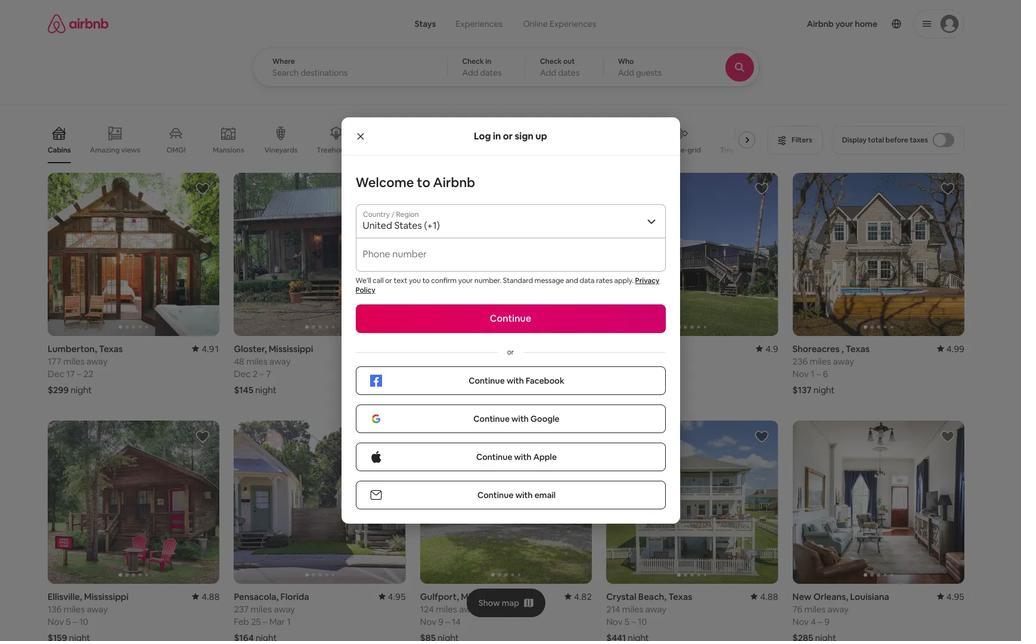 Task type: describe. For each thing, give the bounding box(es) containing it.
miles inside gloster, mississippi 48 miles away dec 2 – 7 $145 night
[[246, 356, 268, 367]]

add to wishlist: lumberton, texas image
[[196, 182, 210, 196]]

1 inside shoreacres , texas 236 miles away nov 1 – 6 $137 night
[[811, 369, 815, 380]]

galveston,
[[607, 344, 652, 355]]

17
[[66, 369, 75, 380]]

48
[[234, 356, 244, 367]]

group for gloster, mississippi
[[234, 173, 406, 336]]

homes
[[736, 146, 759, 155]]

4.95 out of 5 average rating image for new orleans, louisiana 76 miles away nov 4 – 9
[[938, 592, 965, 603]]

continue for continue with email
[[478, 490, 514, 501]]

with for email
[[516, 490, 533, 501]]

group for bay st. louis, mississippi
[[420, 173, 592, 336]]

gulfport,
[[420, 592, 459, 603]]

night inside shoreacres , texas 236 miles away nov 1 – 6 $137 night
[[814, 385, 835, 396]]

data
[[580, 276, 595, 286]]

ellisville, mississippi 136 miles away nov 5 – 10
[[48, 592, 129, 628]]

continue with apple
[[477, 452, 557, 463]]

mansions
[[213, 146, 244, 155]]

standard
[[503, 276, 533, 286]]

continue with apple button
[[356, 443, 666, 472]]

4.98
[[574, 344, 592, 355]]

away inside shoreacres , texas 236 miles away nov 1 – 6 $137 night
[[834, 356, 855, 367]]

continue for continue with facebook
[[469, 376, 505, 387]]

group for crystal beach, texas
[[607, 421, 779, 585]]

$167 night
[[420, 385, 463, 396]]

gloster,
[[234, 344, 267, 355]]

miles inside new orleans, louisiana 76 miles away nov 4 – 9
[[805, 604, 826, 616]]

bay
[[420, 344, 436, 355]]

continue with email
[[478, 490, 556, 501]]

facebook
[[526, 376, 565, 387]]

miles inside crystal beach, texas 214 miles away nov 5 – 10
[[623, 604, 644, 616]]

miles inside bay st. louis, mississippi 111 miles away
[[433, 356, 455, 367]]

4.82 out of 5 average rating image
[[565, 592, 592, 603]]

mississippi inside bay st. louis, mississippi 111 miles away
[[477, 344, 521, 355]]

google
[[531, 414, 560, 425]]

– inside ellisville, mississippi 136 miles away nov 5 – 10
[[73, 617, 77, 628]]

236
[[793, 356, 808, 367]]

or for text
[[385, 276, 392, 286]]

6
[[823, 369, 829, 380]]

up
[[536, 130, 548, 142]]

stays tab panel
[[253, 48, 793, 87]]

177
[[48, 356, 61, 367]]

4.92
[[388, 344, 406, 355]]

away inside gloster, mississippi 48 miles away dec 2 – 7 $145 night
[[270, 356, 291, 367]]

orleans,
[[814, 592, 849, 603]]

call
[[373, 276, 384, 286]]

your
[[459, 276, 473, 286]]

experiences inside button
[[456, 18, 503, 29]]

stays
[[415, 18, 436, 29]]

what can we help you find? tab list
[[405, 12, 513, 36]]

texas inside galveston, texas 241 miles away
[[654, 344, 678, 355]]

crystal
[[607, 592, 637, 603]]

4
[[811, 617, 816, 628]]

add to wishlist: gloster, mississippi image
[[382, 182, 397, 196]]

feb
[[234, 617, 249, 628]]

experiences button
[[446, 12, 513, 36]]

4.82
[[574, 592, 592, 603]]

sign
[[515, 130, 534, 142]]

confirm
[[431, 276, 457, 286]]

before
[[886, 135, 909, 145]]

4.95 out of 5 average rating image for pensacola, florida 237 miles away feb 25 – mar 1
[[378, 592, 406, 603]]

76
[[793, 604, 803, 616]]

$299
[[48, 385, 69, 396]]

play
[[385, 146, 398, 155]]

omg!
[[167, 146, 186, 155]]

florida
[[281, 592, 309, 603]]

1 vertical spatial to
[[423, 276, 430, 286]]

night inside lumberton, texas 177 miles away dec 17 – 22 $299 night
[[71, 385, 92, 396]]

mississippi for ellisville, mississippi
[[84, 592, 129, 603]]

25
[[251, 617, 261, 628]]

new orleans, louisiana 76 miles away nov 4 – 9
[[793, 592, 890, 628]]

privacy policy
[[356, 276, 660, 295]]

display total before taxes
[[843, 135, 929, 145]]

10 inside ellisville, mississippi 136 miles away nov 5 – 10
[[79, 617, 88, 628]]

4.99
[[947, 344, 965, 355]]

log
[[474, 130, 491, 142]]

tiny homes
[[721, 146, 759, 155]]

miles inside shoreacres , texas 236 miles away nov 1 – 6 $137 night
[[810, 356, 832, 367]]

welcome to airbnb
[[356, 174, 476, 191]]

we'll call or text you to confirm your number. standard message and data rates apply.
[[356, 276, 634, 286]]

add to wishlist: shoreacres , texas image
[[941, 182, 956, 196]]

nov for nov 5 – 10
[[607, 617, 623, 628]]

Where field
[[273, 67, 428, 78]]

rates
[[597, 276, 613, 286]]

night inside gloster, mississippi 48 miles away dec 2 – 7 $145 night
[[255, 385, 277, 396]]

4.91
[[202, 344, 220, 355]]

111
[[420, 356, 432, 367]]

9 inside gulfport, mississippi 124 miles away nov 9 – 14
[[439, 617, 444, 628]]

group for new orleans, louisiana
[[793, 421, 965, 585]]

map
[[502, 598, 520, 609]]

pensacola, florida 237 miles away feb 25 – mar 1
[[234, 592, 309, 628]]

privacy
[[636, 276, 660, 286]]

shoreacres , texas 236 miles away nov 1 – 6 $137 night
[[793, 344, 870, 396]]

4.9 out of 5 average rating image
[[756, 344, 779, 355]]

4.88 out of 5 average rating image for ellisville, mississippi 136 miles away nov 5 – 10
[[192, 592, 220, 603]]

pensacola,
[[234, 592, 279, 603]]

continue for continue with apple
[[477, 452, 513, 463]]

away inside lumberton, texas 177 miles away dec 17 – 22 $299 night
[[87, 356, 108, 367]]

apply.
[[615, 276, 634, 286]]

miles inside pensacola, florida 237 miles away feb 25 – mar 1
[[251, 604, 272, 616]]

+1
[[363, 253, 373, 265]]

tiny
[[721, 146, 735, 155]]

4.95 for pensacola, florida 237 miles away feb 25 – mar 1
[[388, 592, 406, 603]]

lumberton, texas 177 miles away dec 17 – 22 $299 night
[[48, 344, 123, 396]]

log in or sign up
[[474, 130, 548, 142]]

– inside gloster, mississippi 48 miles away dec 2 – 7 $145 night
[[260, 369, 264, 380]]

22
[[83, 369, 93, 380]]

log in dialog
[[341, 118, 680, 524]]



Task type: vqa. For each thing, say whether or not it's contained in the screenshot.
Map data ©2023
no



Task type: locate. For each thing, give the bounding box(es) containing it.
2 4.88 out of 5 average rating image from the left
[[751, 592, 779, 603]]

4.95 for new orleans, louisiana 76 miles away nov 4 – 9
[[947, 592, 965, 603]]

add to wishlist: gulfport, mississippi image
[[569, 430, 583, 444]]

away inside galveston, texas 241 miles away
[[646, 356, 667, 367]]

miles inside lumberton, texas 177 miles away dec 17 – 22 $299 night
[[63, 356, 85, 367]]

miles down crystal
[[623, 604, 644, 616]]

away up 14
[[459, 604, 481, 616]]

message
[[535, 276, 565, 286]]

2 dec from the left
[[234, 369, 251, 380]]

2
[[253, 369, 258, 380]]

14
[[452, 617, 461, 628]]

4.88 for crystal beach, texas 214 miles away nov 5 – 10
[[761, 592, 779, 603]]

away down ,
[[834, 356, 855, 367]]

texas inside crystal beach, texas 214 miles away nov 5 – 10
[[669, 592, 693, 603]]

– inside shoreacres , texas 236 miles away nov 1 – 6 $137 night
[[817, 369, 821, 380]]

214
[[607, 604, 621, 616]]

gloster, mississippi 48 miles away dec 2 – 7 $145 night
[[234, 344, 313, 396]]

grid
[[688, 145, 702, 155]]

away inside pensacola, florida 237 miles away feb 25 – mar 1
[[274, 604, 295, 616]]

0 horizontal spatial 4.95 out of 5 average rating image
[[378, 592, 406, 603]]

– down 'ellisville,'
[[73, 617, 77, 628]]

mar
[[270, 617, 285, 628]]

away up mar
[[274, 604, 295, 616]]

1 experiences from the left
[[456, 18, 503, 29]]

add to wishlist: crystal beach, texas image
[[755, 430, 769, 444]]

3 night from the left
[[255, 385, 277, 396]]

miles down galveston,
[[622, 356, 644, 367]]

bay st. louis, mississippi 111 miles away
[[420, 344, 521, 367]]

– right 25
[[263, 617, 268, 628]]

4.88 out of 5 average rating image for crystal beach, texas 214 miles away nov 5 – 10
[[751, 592, 779, 603]]

night down 6
[[814, 385, 835, 396]]

2 9 from the left
[[825, 617, 830, 628]]

group for galveston, texas
[[607, 173, 779, 336]]

– right 4
[[818, 617, 823, 628]]

dec for 48
[[234, 369, 251, 380]]

louis,
[[451, 344, 475, 355]]

miles down 'ellisville,'
[[64, 604, 85, 616]]

mississippi inside gulfport, mississippi 124 miles away nov 9 – 14
[[461, 592, 506, 603]]

miles down pensacola,
[[251, 604, 272, 616]]

10 down 'ellisville,'
[[79, 617, 88, 628]]

with left the apple
[[515, 452, 532, 463]]

1 left 6
[[811, 369, 815, 380]]

online experiences
[[523, 18, 597, 29]]

1 horizontal spatial 9
[[825, 617, 830, 628]]

241
[[607, 356, 620, 367]]

and
[[566, 276, 579, 286]]

experiences right stays button
[[456, 18, 503, 29]]

2 4.95 out of 5 average rating image from the left
[[938, 592, 965, 603]]

– inside pensacola, florida 237 miles away feb 25 – mar 1
[[263, 617, 268, 628]]

4.88 out of 5 average rating image left new
[[751, 592, 779, 603]]

$137
[[793, 385, 812, 396]]

cabins
[[48, 146, 71, 155]]

10 inside crystal beach, texas 214 miles away nov 5 – 10
[[638, 617, 647, 628]]

1 inside pensacola, florida 237 miles away feb 25 – mar 1
[[287, 617, 291, 628]]

5 inside ellisville, mississippi 136 miles away nov 5 – 10
[[66, 617, 71, 628]]

mississippi inside ellisville, mississippi 136 miles away nov 5 – 10
[[84, 592, 129, 603]]

views
[[121, 145, 140, 155]]

group for lumberton, texas
[[48, 173, 220, 336]]

miles down shoreacres
[[810, 356, 832, 367]]

4.98 out of 5 average rating image
[[565, 344, 592, 355]]

9 left 14
[[439, 617, 444, 628]]

dec down 177
[[48, 369, 64, 380]]

– left 6
[[817, 369, 821, 380]]

nov for nov 4 – 9
[[793, 617, 809, 628]]

– inside gulfport, mississippi 124 miles away nov 9 – 14
[[446, 617, 450, 628]]

miles up 4
[[805, 604, 826, 616]]

away inside gulfport, mississippi 124 miles away nov 9 – 14
[[459, 604, 481, 616]]

1 horizontal spatial 5
[[625, 617, 630, 628]]

– inside new orleans, louisiana 76 miles away nov 4 – 9
[[818, 617, 823, 628]]

miles down gulfport,
[[436, 604, 457, 616]]

new
[[793, 592, 812, 603]]

continue with google
[[474, 414, 560, 425]]

or for sign
[[503, 130, 513, 142]]

mississippi for gloster, mississippi
[[269, 344, 313, 355]]

4.88
[[202, 592, 220, 603], [761, 592, 779, 603]]

nov inside new orleans, louisiana 76 miles away nov 4 – 9
[[793, 617, 809, 628]]

1 horizontal spatial experiences
[[550, 18, 597, 29]]

group
[[48, 117, 761, 163], [48, 173, 220, 336], [234, 173, 406, 336], [420, 173, 592, 336], [607, 173, 779, 336], [793, 173, 965, 336], [48, 421, 220, 585], [234, 421, 406, 585], [420, 421, 592, 585], [607, 421, 779, 585], [793, 421, 965, 585]]

none search field containing stays
[[253, 0, 793, 87]]

1 4.88 from the left
[[202, 592, 220, 603]]

5 inside crystal beach, texas 214 miles away nov 5 – 10
[[625, 617, 630, 628]]

miles inside gulfport, mississippi 124 miles away nov 9 – 14
[[436, 604, 457, 616]]

group containing amazing views
[[48, 117, 761, 163]]

1 horizontal spatial dec
[[234, 369, 251, 380]]

4.88 left new
[[761, 592, 779, 603]]

nov down 236
[[793, 369, 809, 380]]

1 right mar
[[287, 617, 291, 628]]

show
[[479, 598, 500, 609]]

away inside new orleans, louisiana 76 miles away nov 4 – 9
[[828, 604, 849, 616]]

texas right galveston,
[[654, 344, 678, 355]]

with for google
[[512, 414, 529, 425]]

0 horizontal spatial 4.88 out of 5 average rating image
[[192, 592, 220, 603]]

0 horizontal spatial 5
[[66, 617, 71, 628]]

nov down 136
[[48, 617, 64, 628]]

add to wishlist: ellisville, mississippi image
[[196, 430, 210, 444]]

vineyards
[[264, 146, 298, 155]]

continue down bay st. louis, mississippi 111 miles away
[[469, 376, 505, 387]]

online experiences link
[[513, 12, 607, 36]]

0 vertical spatial to
[[417, 174, 431, 191]]

nov down 124
[[420, 617, 437, 628]]

online
[[523, 18, 548, 29]]

1 10 from the left
[[79, 617, 88, 628]]

2 4.88 from the left
[[761, 592, 779, 603]]

continue inside continue with email button
[[478, 490, 514, 501]]

4.99 out of 5 average rating image
[[938, 344, 965, 355]]

– left 14
[[446, 617, 450, 628]]

7
[[266, 369, 271, 380]]

0 horizontal spatial 9
[[439, 617, 444, 628]]

0 horizontal spatial 4.88
[[202, 592, 220, 603]]

miles down lumberton,
[[63, 356, 85, 367]]

1 horizontal spatial 4.95 out of 5 average rating image
[[938, 592, 965, 603]]

with inside button
[[515, 452, 532, 463]]

1 vertical spatial or
[[385, 276, 392, 286]]

136
[[48, 604, 62, 616]]

with
[[507, 376, 524, 387], [512, 414, 529, 425], [515, 452, 532, 463], [516, 490, 533, 501]]

nov
[[793, 369, 809, 380], [48, 617, 64, 628], [420, 617, 437, 628], [607, 617, 623, 628], [793, 617, 809, 628]]

dec inside gloster, mississippi 48 miles away dec 2 – 7 $145 night
[[234, 369, 251, 380]]

continue inside continue with google button
[[474, 414, 510, 425]]

continue with google button
[[356, 405, 666, 434]]

or
[[503, 130, 513, 142], [385, 276, 392, 286], [507, 348, 514, 357]]

1 horizontal spatial 4.88 out of 5 average rating image
[[751, 592, 779, 603]]

5 night from the left
[[814, 385, 835, 396]]

amazing
[[90, 145, 120, 155]]

texas right ,
[[846, 344, 870, 355]]

away down louis, at the bottom left of the page
[[457, 356, 478, 367]]

trending
[[542, 146, 572, 155]]

$167
[[420, 385, 440, 396]]

continue with facebook button
[[356, 367, 666, 395]]

show map
[[479, 598, 520, 609]]

+1 telephone field
[[376, 254, 659, 265]]

display total before taxes button
[[832, 126, 965, 154]]

continue for continue with google
[[474, 414, 510, 425]]

mississippi
[[477, 344, 521, 355], [269, 344, 313, 355], [84, 592, 129, 603], [461, 592, 506, 603]]

continue inside continue with apple button
[[477, 452, 513, 463]]

nov inside crystal beach, texas 214 miles away nov 5 – 10
[[607, 617, 623, 628]]

4.91 out of 5 average rating image
[[192, 344, 220, 355]]

with left facebook
[[507, 376, 524, 387]]

away down beach,
[[646, 604, 667, 616]]

away inside ellisville, mississippi 136 miles away nov 5 – 10
[[87, 604, 108, 616]]

1 vertical spatial 1
[[287, 617, 291, 628]]

amazing views
[[90, 145, 140, 155]]

1 4.88 out of 5 average rating image from the left
[[192, 592, 220, 603]]

away down orleans,
[[828, 604, 849, 616]]

you
[[409, 276, 421, 286]]

miles up 2
[[246, 356, 268, 367]]

1 horizontal spatial 10
[[638, 617, 647, 628]]

5 down crystal
[[625, 617, 630, 628]]

texas inside shoreacres , texas 236 miles away nov 1 – 6 $137 night
[[846, 344, 870, 355]]

experiences right online
[[550, 18, 597, 29]]

0 horizontal spatial 1
[[287, 617, 291, 628]]

miles inside galveston, texas 241 miles away
[[622, 356, 644, 367]]

237
[[234, 604, 249, 616]]

with inside button
[[512, 414, 529, 425]]

miles down the st.
[[433, 356, 455, 367]]

– down crystal
[[632, 617, 636, 628]]

1 night from the left
[[71, 385, 92, 396]]

dec inside lumberton, texas 177 miles away dec 17 – 22 $299 night
[[48, 369, 64, 380]]

0 horizontal spatial 10
[[79, 617, 88, 628]]

away up "22"
[[87, 356, 108, 367]]

night right $237
[[629, 385, 650, 396]]

2 10 from the left
[[638, 617, 647, 628]]

1 5 from the left
[[66, 617, 71, 628]]

shoreacres
[[793, 344, 840, 355]]

0 vertical spatial 1
[[811, 369, 815, 380]]

dec left 2
[[234, 369, 251, 380]]

1 horizontal spatial 1
[[811, 369, 815, 380]]

2 night from the left
[[442, 385, 463, 396]]

countryside
[[480, 146, 522, 155]]

124
[[420, 604, 434, 616]]

add to wishlist: galveston, texas image
[[755, 182, 769, 196]]

continue inside button
[[469, 376, 505, 387]]

9 inside new orleans, louisiana 76 miles away nov 4 – 9
[[825, 617, 830, 628]]

night down "22"
[[71, 385, 92, 396]]

$145
[[234, 385, 254, 396]]

– inside crystal beach, texas 214 miles away nov 5 – 10
[[632, 617, 636, 628]]

1 4.95 out of 5 average rating image from the left
[[378, 592, 406, 603]]

policy
[[356, 286, 376, 295]]

continue with facebook
[[469, 376, 565, 387]]

group for ellisville, mississippi
[[48, 421, 220, 585]]

0 horizontal spatial experiences
[[456, 18, 503, 29]]

mississippi for gulfport, mississippi
[[461, 592, 506, 603]]

or right in
[[503, 130, 513, 142]]

2 4.95 from the left
[[947, 592, 965, 603]]

away inside crystal beach, texas 214 miles away nov 5 – 10
[[646, 604, 667, 616]]

total
[[869, 135, 885, 145]]

0 horizontal spatial 4.95
[[388, 592, 406, 603]]

number.
[[475, 276, 502, 286]]

None search field
[[253, 0, 793, 87]]

st.
[[437, 344, 449, 355]]

display
[[843, 135, 867, 145]]

mississippi inside gloster, mississippi 48 miles away dec 2 – 7 $145 night
[[269, 344, 313, 355]]

with for facebook
[[507, 376, 524, 387]]

miles
[[63, 356, 85, 367], [433, 356, 455, 367], [246, 356, 268, 367], [622, 356, 644, 367], [810, 356, 832, 367], [64, 604, 85, 616], [436, 604, 457, 616], [251, 604, 272, 616], [623, 604, 644, 616], [805, 604, 826, 616]]

1 horizontal spatial 4.95
[[947, 592, 965, 603]]

continue down continue with google button
[[477, 452, 513, 463]]

away right 136
[[87, 604, 108, 616]]

dec for 177
[[48, 369, 64, 380]]

0 vertical spatial or
[[503, 130, 513, 142]]

with left google
[[512, 414, 529, 425]]

taxes
[[910, 135, 929, 145]]

away
[[87, 356, 108, 367], [457, 356, 478, 367], [270, 356, 291, 367], [646, 356, 667, 367], [834, 356, 855, 367], [87, 604, 108, 616], [459, 604, 481, 616], [274, 604, 295, 616], [646, 604, 667, 616], [828, 604, 849, 616]]

– right 17
[[77, 369, 81, 380]]

5 down 'ellisville,'
[[66, 617, 71, 628]]

texas right beach,
[[669, 592, 693, 603]]

$237 night
[[607, 385, 650, 396]]

nov inside shoreacres , texas 236 miles away nov 1 – 6 $137 night
[[793, 369, 809, 380]]

night down the '7' on the bottom left
[[255, 385, 277, 396]]

10 down beach,
[[638, 617, 647, 628]]

2 experiences from the left
[[550, 18, 597, 29]]

4 night from the left
[[629, 385, 650, 396]]

beach,
[[639, 592, 667, 603]]

group for gulfport, mississippi
[[420, 421, 592, 585]]

away down galveston,
[[646, 356, 667, 367]]

10
[[79, 617, 88, 628], [638, 617, 647, 628]]

stays button
[[405, 12, 446, 36]]

profile element
[[626, 0, 965, 48]]

group for shoreacres , texas
[[793, 173, 965, 336]]

we'll
[[356, 276, 371, 286]]

1 horizontal spatial 4.88
[[761, 592, 779, 603]]

5
[[66, 617, 71, 628], [625, 617, 630, 628]]

0 horizontal spatial dec
[[48, 369, 64, 380]]

4.88 left pensacola,
[[202, 592, 220, 603]]

with for apple
[[515, 452, 532, 463]]

galveston, texas 241 miles away
[[607, 344, 678, 367]]

nov inside ellisville, mississippi 136 miles away nov 5 – 10
[[48, 617, 64, 628]]

apple
[[534, 452, 557, 463]]

to right the you
[[423, 276, 430, 286]]

nov for nov 1 – 6
[[793, 369, 809, 380]]

4.95 out of 5 average rating image
[[378, 592, 406, 603], [938, 592, 965, 603]]

email
[[535, 490, 556, 501]]

off-
[[660, 145, 674, 155]]

continue down continue with apple button
[[478, 490, 514, 501]]

– left the '7' on the bottom left
[[260, 369, 264, 380]]

away up the '7' on the bottom left
[[270, 356, 291, 367]]

4.9
[[766, 344, 779, 355]]

continue up continue with apple button
[[474, 414, 510, 425]]

or right the call
[[385, 276, 392, 286]]

crystal beach, texas 214 miles away nov 5 – 10
[[607, 592, 693, 628]]

to left airbnb
[[417, 174, 431, 191]]

4.88 out of 5 average rating image
[[192, 592, 220, 603], [751, 592, 779, 603]]

9
[[439, 617, 444, 628], [825, 617, 830, 628]]

with left email
[[516, 490, 533, 501]]

2 5 from the left
[[625, 617, 630, 628]]

continue with email button
[[356, 481, 666, 510]]

off-the-grid
[[660, 145, 702, 155]]

welcome
[[356, 174, 414, 191]]

texas inside lumberton, texas 177 miles away dec 17 – 22 $299 night
[[99, 344, 123, 355]]

1 4.95 from the left
[[388, 592, 406, 603]]

group for pensacola, florida
[[234, 421, 406, 585]]

to
[[417, 174, 431, 191], [423, 276, 430, 286]]

add to wishlist: pensacola, florida image
[[382, 430, 397, 444]]

away inside bay st. louis, mississippi 111 miles away
[[457, 356, 478, 367]]

night right the $167
[[442, 385, 463, 396]]

2 vertical spatial or
[[507, 348, 514, 357]]

add to wishlist: new orleans, louisiana image
[[941, 430, 956, 444]]

texas right lumberton,
[[99, 344, 123, 355]]

4.88 for ellisville, mississippi 136 miles away nov 5 – 10
[[202, 592, 220, 603]]

nov down 214
[[607, 617, 623, 628]]

miles inside ellisville, mississippi 136 miles away nov 5 – 10
[[64, 604, 85, 616]]

ellisville,
[[48, 592, 82, 603]]

4.88 out of 5 average rating image left pensacola,
[[192, 592, 220, 603]]

4.92 out of 5 average rating image
[[378, 344, 406, 355]]

9 right 4
[[825, 617, 830, 628]]

1 9 from the left
[[439, 617, 444, 628]]

nov inside gulfport, mississippi 124 miles away nov 9 – 14
[[420, 617, 437, 628]]

lumberton,
[[48, 344, 97, 355]]

nov left 4
[[793, 617, 809, 628]]

or up the continue with facebook button
[[507, 348, 514, 357]]

1 dec from the left
[[48, 369, 64, 380]]

– inside lumberton, texas 177 miles away dec 17 – 22 $299 night
[[77, 369, 81, 380]]

text
[[394, 276, 408, 286]]

in
[[493, 130, 501, 142]]



